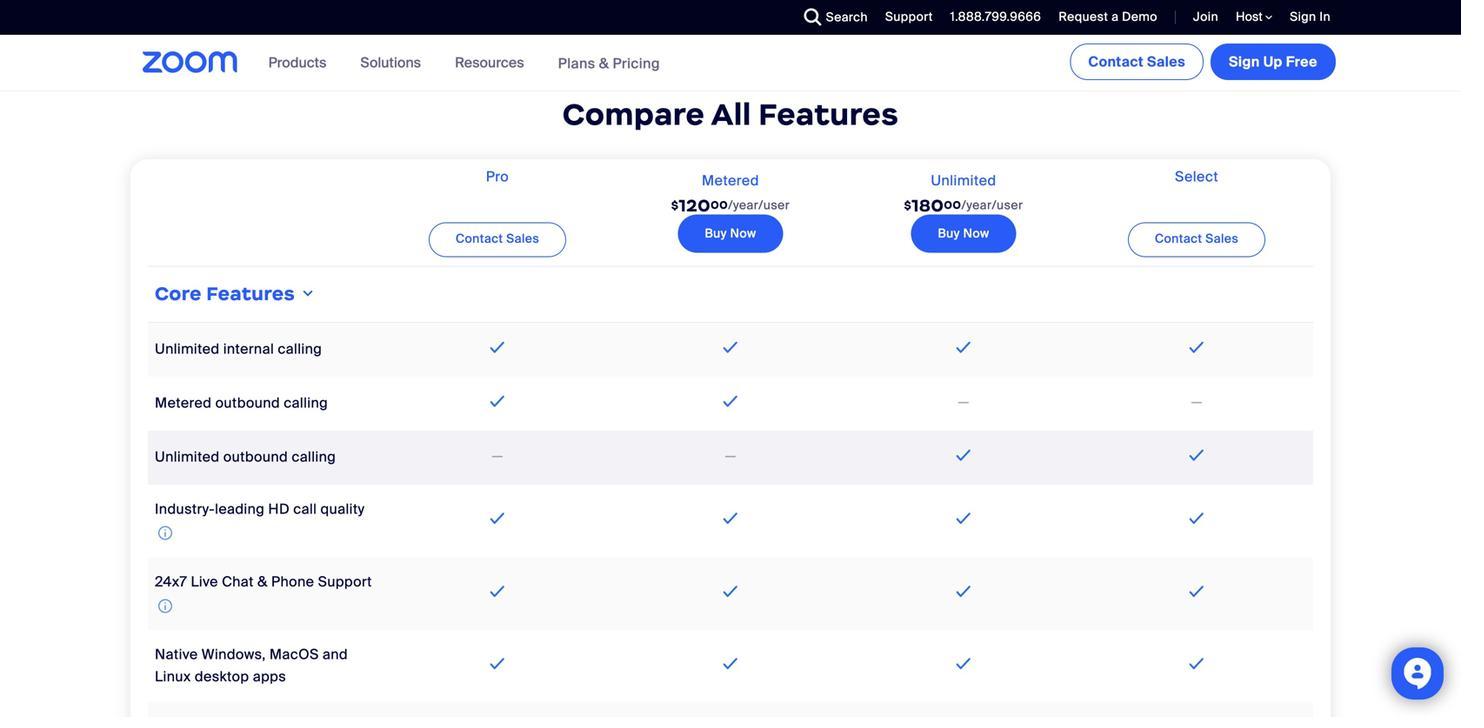 Task type: describe. For each thing, give the bounding box(es) containing it.
pro
[[486, 167, 509, 186]]

now for 180
[[964, 225, 990, 242]]

1.888.799.9666
[[951, 9, 1042, 25]]

zoom logo image
[[143, 51, 238, 73]]

industry-
[[155, 500, 215, 518]]

calling for metered outbound calling
[[284, 394, 328, 412]]

1 horizontal spatial support
[[886, 9, 933, 25]]

resources button
[[455, 35, 532, 90]]

up
[[1264, 53, 1283, 71]]

request
[[1059, 9, 1109, 25]]

& inside product information navigation
[[599, 54, 609, 72]]

0 vertical spatial features
[[759, 95, 899, 133]]

solutions button
[[361, 35, 429, 90]]

live
[[191, 573, 218, 591]]

plans
[[558, 54, 596, 72]]

buy now for 180
[[938, 225, 990, 242]]

24x7
[[155, 573, 187, 591]]

$ 120 00 /year/user
[[672, 195, 790, 216]]

$ for 120
[[672, 199, 679, 212]]

now for 120
[[730, 225, 757, 242]]

buy for 120
[[705, 225, 727, 242]]

host
[[1237, 9, 1266, 25]]

metered for metered outbound calling
[[155, 394, 212, 412]]

search
[[826, 9, 868, 25]]

contact for pro
[[456, 230, 503, 246]]

features inside core features cell
[[206, 282, 295, 305]]

calling for unlimited internal calling
[[278, 340, 322, 358]]

join link up meetings navigation
[[1194, 9, 1219, 25]]

& inside application
[[258, 573, 268, 591]]

180
[[912, 195, 944, 216]]

all
[[711, 95, 752, 133]]

metered for metered
[[702, 171, 760, 190]]

sign in
[[1291, 9, 1331, 25]]

core features cell
[[148, 273, 1314, 315]]

internal
[[223, 340, 274, 358]]

core features application
[[148, 159, 1314, 717]]

in
[[1320, 9, 1331, 25]]

sales for pro
[[507, 230, 540, 246]]

not included image
[[722, 446, 739, 467]]

$180 per year per user element
[[905, 188, 1024, 224]]

120
[[679, 195, 711, 216]]

0 horizontal spatial not included image
[[489, 446, 506, 467]]

contact sales link for select
[[1128, 222, 1266, 257]]

sales inside meetings navigation
[[1148, 53, 1186, 71]]

leading
[[215, 500, 265, 518]]

calling for unlimited outbound calling
[[292, 448, 336, 466]]

solutions
[[361, 54, 421, 72]]

buy for 180
[[938, 225, 960, 242]]

compare all features
[[563, 95, 899, 133]]

quality
[[321, 500, 365, 518]]

native
[[155, 645, 198, 664]]

industry-leading hd call quality
[[155, 500, 365, 518]]

1 horizontal spatial not included image
[[956, 392, 973, 413]]

contact sales inside meetings navigation
[[1089, 53, 1186, 71]]

linux
[[155, 668, 191, 686]]

native windows, macos and linux desktop apps
[[155, 645, 348, 686]]

plans & pricing
[[558, 54, 660, 72]]

join
[[1194, 9, 1219, 25]]

unlimited outbound calling
[[155, 448, 336, 466]]

$ 180 00 /year/user
[[905, 195, 1024, 216]]

/year/user for 120
[[729, 197, 790, 213]]

free
[[1287, 53, 1318, 71]]

00 for 180
[[944, 198, 962, 212]]

contact sales link for pro
[[429, 222, 567, 257]]

$ for 180
[[905, 199, 912, 212]]



Task type: locate. For each thing, give the bounding box(es) containing it.
unlimited up $ 180 00 /year/user
[[931, 171, 997, 190]]

unlimited up industry-
[[155, 448, 220, 466]]

0 horizontal spatial contact
[[456, 230, 503, 246]]

1 vertical spatial outbound
[[223, 448, 288, 466]]

00 for 120
[[711, 198, 729, 212]]

unlimited for unlimited internal calling
[[155, 340, 220, 358]]

phone
[[271, 573, 314, 591]]

1 vertical spatial calling
[[284, 394, 328, 412]]

now
[[730, 225, 757, 242], [964, 225, 990, 242]]

0 horizontal spatial 00
[[711, 198, 729, 212]]

& right plans
[[599, 54, 609, 72]]

banner containing contact sales
[[122, 35, 1340, 92]]

sign
[[1291, 9, 1317, 25], [1230, 53, 1261, 71]]

contact sales link
[[1071, 44, 1204, 80], [429, 222, 567, 257], [1128, 222, 1266, 257]]

products button
[[269, 35, 334, 90]]

product information navigation
[[255, 35, 673, 92]]

/year/user
[[729, 197, 790, 213], [962, 197, 1024, 213]]

now down $180 per year per user element
[[964, 225, 990, 242]]

sales down select
[[1206, 230, 1239, 246]]

1 horizontal spatial buy now link
[[911, 215, 1017, 253]]

& right chat
[[258, 573, 268, 591]]

0 vertical spatial support
[[886, 9, 933, 25]]

/year/user right 180
[[962, 197, 1024, 213]]

contact sales down select
[[1155, 230, 1239, 246]]

unlimited for unlimited outbound calling
[[155, 448, 220, 466]]

meetings navigation
[[1067, 35, 1340, 84]]

contact sales link inside meetings navigation
[[1071, 44, 1204, 80]]

buy now link for 120
[[678, 215, 784, 253]]

0 horizontal spatial buy now link
[[678, 215, 784, 253]]

industry-leading hd call quality application
[[155, 500, 365, 544]]

contact down select
[[1155, 230, 1203, 246]]

1 vertical spatial features
[[206, 282, 295, 305]]

2 /year/user from the left
[[962, 197, 1024, 213]]

1 buy now link from the left
[[678, 215, 784, 253]]

&
[[599, 54, 609, 72], [258, 573, 268, 591]]

calling right internal at left
[[278, 340, 322, 358]]

sign up free button
[[1211, 44, 1337, 80]]

macos
[[270, 645, 319, 664]]

buy down $120 per year per user element
[[705, 225, 727, 242]]

buy down $180 per year per user element
[[938, 225, 960, 242]]

$
[[672, 199, 679, 212], [905, 199, 912, 212]]

contact for select
[[1155, 230, 1203, 246]]

request a demo
[[1059, 9, 1158, 25]]

contact down pro
[[456, 230, 503, 246]]

00 inside $ 120 00 /year/user
[[711, 198, 729, 212]]

1 /year/user from the left
[[729, 197, 790, 213]]

sign for sign in
[[1291, 9, 1317, 25]]

1 horizontal spatial &
[[599, 54, 609, 72]]

search button
[[792, 0, 873, 35]]

1 vertical spatial metered
[[155, 394, 212, 412]]

contact sales
[[1089, 53, 1186, 71], [456, 230, 540, 246], [1155, 230, 1239, 246]]

2 00 from the left
[[944, 198, 962, 212]]

outbound up industry-leading hd call quality
[[223, 448, 288, 466]]

contact sales link down demo
[[1071, 44, 1204, 80]]

buy now for 120
[[705, 225, 757, 242]]

2 now from the left
[[964, 225, 990, 242]]

a
[[1112, 9, 1119, 25]]

2 vertical spatial calling
[[292, 448, 336, 466]]

contact sales down pro
[[456, 230, 540, 246]]

unlimited for unlimited
[[931, 171, 997, 190]]

buy now
[[705, 225, 757, 242], [938, 225, 990, 242]]

1 vertical spatial unlimited
[[155, 340, 220, 358]]

1 vertical spatial support
[[318, 573, 372, 591]]

features
[[759, 95, 899, 133], [206, 282, 295, 305]]

windows,
[[202, 645, 266, 664]]

support right phone
[[318, 573, 372, 591]]

1 vertical spatial &
[[258, 573, 268, 591]]

0 horizontal spatial /year/user
[[729, 197, 790, 213]]

0 horizontal spatial metered
[[155, 394, 212, 412]]

calling
[[278, 340, 322, 358], [284, 394, 328, 412], [292, 448, 336, 466]]

banner
[[122, 35, 1340, 92]]

demo
[[1123, 9, 1158, 25]]

outbound for metered
[[215, 394, 280, 412]]

$120 per year per user element
[[672, 188, 790, 224]]

1 horizontal spatial features
[[759, 95, 899, 133]]

1 buy now from the left
[[705, 225, 757, 242]]

outbound down internal at left
[[215, 394, 280, 412]]

core
[[155, 282, 202, 305]]

0 horizontal spatial features
[[206, 282, 295, 305]]

plans & pricing link
[[558, 54, 660, 72], [558, 54, 660, 72]]

/year/user for 180
[[962, 197, 1024, 213]]

2 buy now from the left
[[938, 225, 990, 242]]

contact sales link down pro
[[429, 222, 567, 257]]

2 horizontal spatial sales
[[1206, 230, 1239, 246]]

0 vertical spatial sign
[[1291, 9, 1317, 25]]

sign inside button
[[1230, 53, 1261, 71]]

join link left the host
[[1181, 0, 1223, 35]]

1 horizontal spatial /year/user
[[962, 197, 1024, 213]]

contact sales for pro
[[456, 230, 540, 246]]

1 horizontal spatial $
[[905, 199, 912, 212]]

2 buy now link from the left
[[911, 215, 1017, 253]]

unlimited down core
[[155, 340, 220, 358]]

unlimited internal calling
[[155, 340, 322, 358]]

00 inside $ 180 00 /year/user
[[944, 198, 962, 212]]

24x7 live chat & phone support
[[155, 573, 372, 591]]

request a demo link
[[1046, 0, 1163, 35], [1059, 9, 1158, 25]]

metered down unlimited internal calling
[[155, 394, 212, 412]]

contact
[[1089, 53, 1144, 71], [456, 230, 503, 246], [1155, 230, 1203, 246]]

1 vertical spatial sign
[[1230, 53, 1261, 71]]

1 horizontal spatial sign
[[1291, 9, 1317, 25]]

contact sales link down select
[[1128, 222, 1266, 257]]

calling up "unlimited outbound calling"
[[284, 394, 328, 412]]

1.888.799.9666 button
[[938, 0, 1046, 35], [951, 9, 1042, 25]]

outbound for unlimited
[[223, 448, 288, 466]]

chat
[[222, 573, 254, 591]]

apps
[[253, 668, 286, 686]]

/year/user right 120
[[729, 197, 790, 213]]

/year/user inside $ 180 00 /year/user
[[962, 197, 1024, 213]]

0 vertical spatial outbound
[[215, 394, 280, 412]]

1 horizontal spatial sales
[[1148, 53, 1186, 71]]

buy
[[705, 225, 727, 242], [938, 225, 960, 242]]

0 horizontal spatial sales
[[507, 230, 540, 246]]

compare
[[563, 95, 705, 133]]

products
[[269, 54, 327, 72]]

outbound
[[215, 394, 280, 412], [223, 448, 288, 466]]

2 horizontal spatial contact
[[1155, 230, 1203, 246]]

0 horizontal spatial support
[[318, 573, 372, 591]]

buy now link
[[678, 215, 784, 253], [911, 215, 1017, 253]]

/year/user inside $ 120 00 /year/user
[[729, 197, 790, 213]]

0 vertical spatial metered
[[702, 171, 760, 190]]

buy now down $180 per year per user element
[[938, 225, 990, 242]]

24x7 live chat & phone support application
[[155, 573, 372, 616]]

support right search
[[886, 9, 933, 25]]

sales down demo
[[1148, 53, 1186, 71]]

calling up call
[[292, 448, 336, 466]]

24x7 live chat & phone support image
[[158, 595, 172, 616]]

0 horizontal spatial buy now
[[705, 225, 757, 242]]

metered
[[702, 171, 760, 190], [155, 394, 212, 412]]

$ inside $ 180 00 /year/user
[[905, 199, 912, 212]]

0 horizontal spatial buy
[[705, 225, 727, 242]]

right image
[[300, 286, 317, 301]]

1 horizontal spatial 00
[[944, 198, 962, 212]]

support
[[886, 9, 933, 25], [318, 573, 372, 591]]

call
[[293, 500, 317, 518]]

industry-leading hd call quality image
[[158, 523, 172, 544]]

$ inside $ 120 00 /year/user
[[672, 199, 679, 212]]

0 horizontal spatial $
[[672, 199, 679, 212]]

2 buy from the left
[[938, 225, 960, 242]]

0 horizontal spatial &
[[258, 573, 268, 591]]

sign in link
[[1277, 0, 1340, 35], [1291, 9, 1331, 25]]

resources
[[455, 54, 524, 72]]

included image
[[486, 337, 509, 357], [719, 337, 742, 357], [1186, 337, 1209, 357], [486, 390, 509, 411], [953, 444, 976, 465], [1186, 444, 1209, 465], [1186, 508, 1209, 529], [1186, 581, 1209, 602], [719, 653, 742, 674]]

0 vertical spatial calling
[[278, 340, 322, 358]]

host button
[[1237, 9, 1273, 25]]

select
[[1176, 167, 1219, 186]]

0 vertical spatial unlimited
[[931, 171, 997, 190]]

metered outbound calling
[[155, 394, 328, 412]]

0 vertical spatial &
[[599, 54, 609, 72]]

1 horizontal spatial now
[[964, 225, 990, 242]]

desktop
[[195, 668, 249, 686]]

sign up free
[[1230, 53, 1318, 71]]

1 buy from the left
[[705, 225, 727, 242]]

support link
[[873, 0, 938, 35], [886, 9, 933, 25]]

support inside application
[[318, 573, 372, 591]]

sign left 'in'
[[1291, 9, 1317, 25]]

core features
[[155, 282, 295, 305]]

sign for sign up free
[[1230, 53, 1261, 71]]

hd
[[268, 500, 290, 518]]

sales down pro
[[507, 230, 540, 246]]

contact sales down demo
[[1089, 53, 1186, 71]]

2 vertical spatial unlimited
[[155, 448, 220, 466]]

not included image
[[956, 392, 973, 413], [1189, 392, 1206, 413], [489, 446, 506, 467]]

00
[[711, 198, 729, 212], [944, 198, 962, 212]]

contact sales for select
[[1155, 230, 1239, 246]]

now down $120 per year per user element
[[730, 225, 757, 242]]

1 00 from the left
[[711, 198, 729, 212]]

sales for select
[[1206, 230, 1239, 246]]

buy now link for 180
[[911, 215, 1017, 253]]

2 horizontal spatial not included image
[[1189, 392, 1206, 413]]

contact inside meetings navigation
[[1089, 53, 1144, 71]]

buy now down $120 per year per user element
[[705, 225, 757, 242]]

1 now from the left
[[730, 225, 757, 242]]

2 $ from the left
[[905, 199, 912, 212]]

included image
[[953, 337, 976, 357], [719, 390, 742, 411], [486, 508, 509, 529], [719, 508, 742, 529], [953, 508, 976, 529], [486, 581, 509, 602], [719, 581, 742, 602], [953, 581, 976, 602], [486, 653, 509, 674], [953, 653, 976, 674], [1186, 653, 1209, 674]]

sales
[[1148, 53, 1186, 71], [507, 230, 540, 246], [1206, 230, 1239, 246]]

pricing
[[613, 54, 660, 72]]

1 horizontal spatial contact
[[1089, 53, 1144, 71]]

0 horizontal spatial sign
[[1230, 53, 1261, 71]]

1 horizontal spatial metered
[[702, 171, 760, 190]]

sign left up
[[1230, 53, 1261, 71]]

join link
[[1181, 0, 1223, 35], [1194, 9, 1219, 25]]

unlimited
[[931, 171, 997, 190], [155, 340, 220, 358], [155, 448, 220, 466]]

1 $ from the left
[[672, 199, 679, 212]]

contact down a
[[1089, 53, 1144, 71]]

metered up $ 120 00 /year/user
[[702, 171, 760, 190]]

0 horizontal spatial now
[[730, 225, 757, 242]]

1 horizontal spatial buy
[[938, 225, 960, 242]]

and
[[323, 645, 348, 664]]

1 horizontal spatial buy now
[[938, 225, 990, 242]]



Task type: vqa. For each thing, say whether or not it's contained in the screenshot.
'banner' containing Contact Sales
yes



